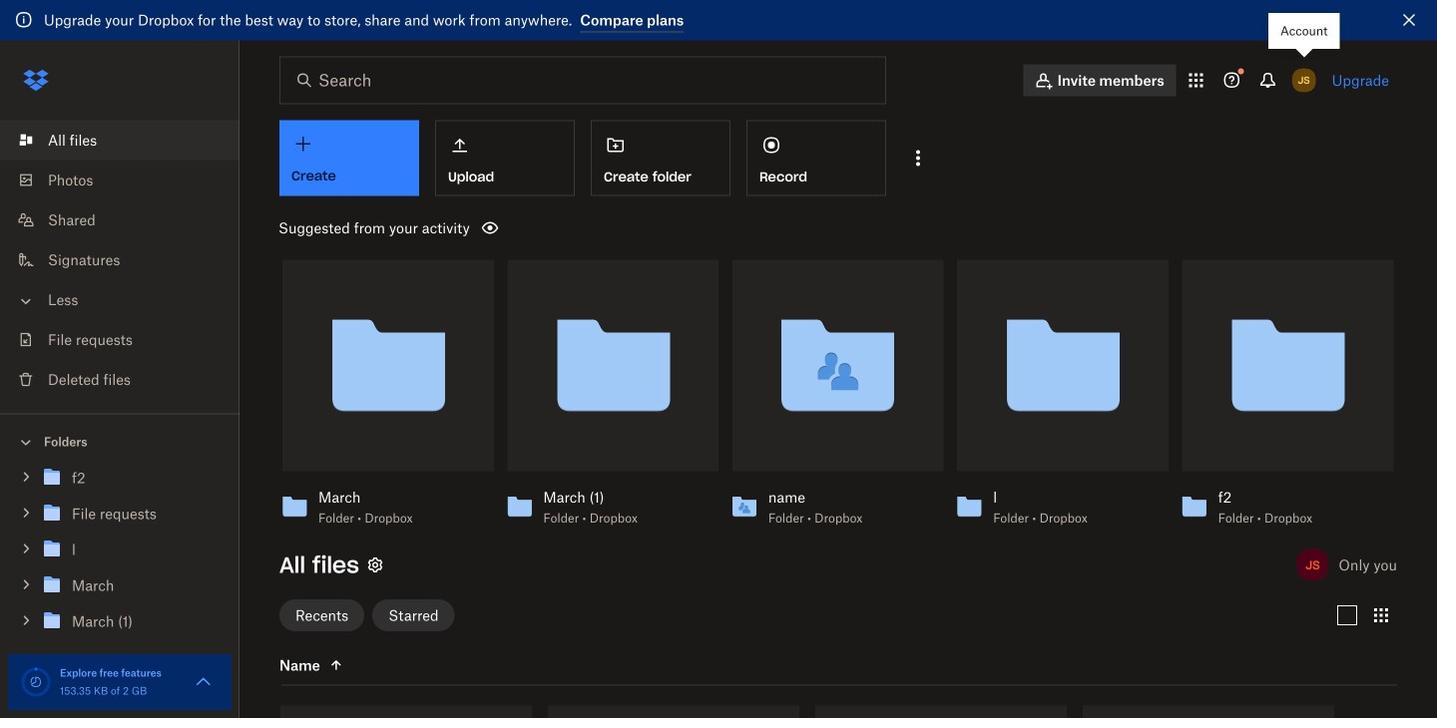 Task type: locate. For each thing, give the bounding box(es) containing it.
alert
[[0, 0, 1438, 40]]

group
[[0, 456, 240, 691]]

list
[[0, 108, 240, 414]]

quota usage image
[[20, 667, 52, 699]]

dropbox image
[[16, 60, 56, 100]]

folder settings image
[[363, 553, 387, 577]]

folder, f2 row
[[281, 706, 532, 719]]

list item
[[0, 120, 240, 160]]



Task type: vqa. For each thing, say whether or not it's contained in the screenshot.
folder, f2 ROW
yes



Task type: describe. For each thing, give the bounding box(es) containing it.
folder, file requests row
[[548, 706, 800, 719]]

folder, march row
[[1083, 706, 1335, 719]]

folder, l row
[[816, 706, 1067, 719]]

quota usage progress bar
[[20, 667, 52, 699]]

less image
[[16, 292, 36, 311]]

Search in folder "Dropbox" text field
[[318, 68, 845, 92]]



